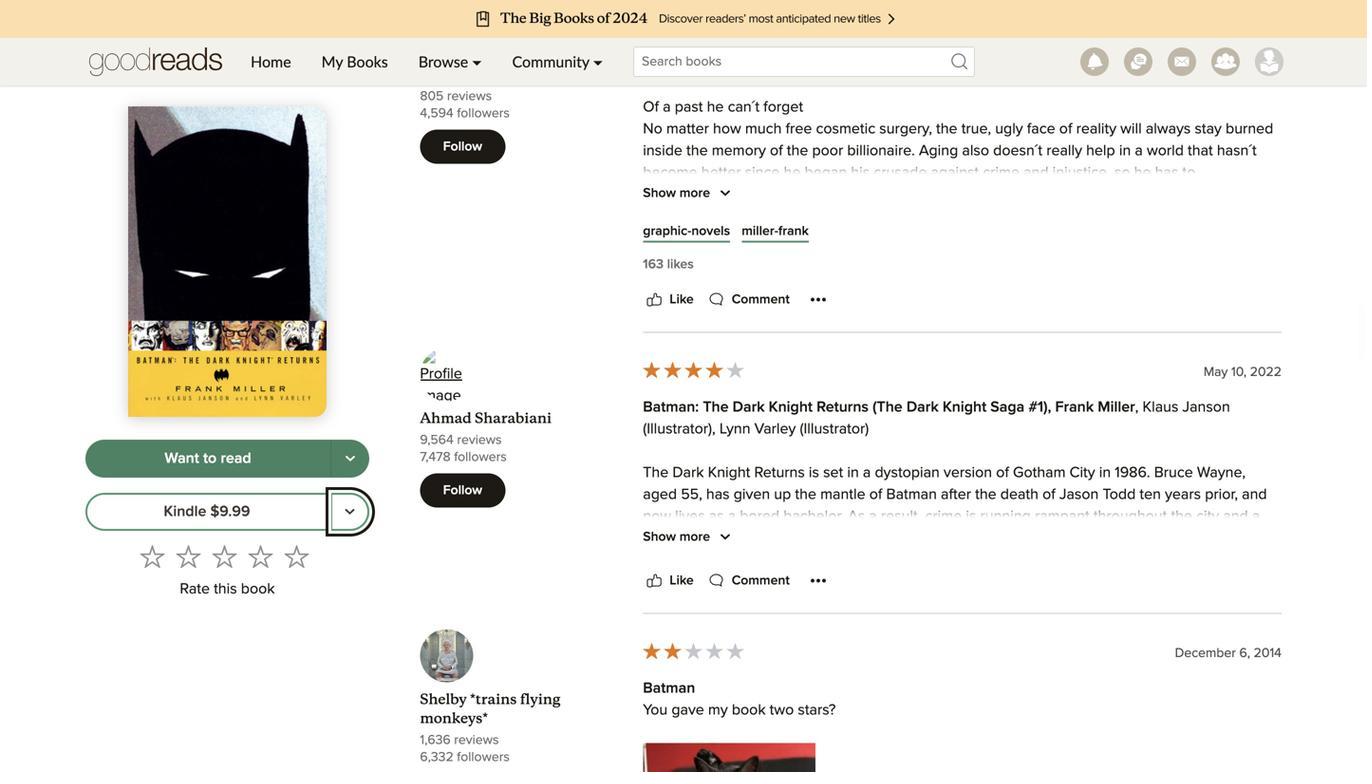 Task type: locate. For each thing, give the bounding box(es) containing it.
1 comment button from the top
[[705, 288, 790, 311]]

▾ left lone on the left top of the page
[[472, 52, 482, 71]]

than for under
[[877, 253, 906, 268]]

under inside strongly rely on tech compensating the fading reflexes and strength a not real superhero, just made of tech like batman and ironman, is more sympathetic and easier to relate to and identify with than the mutants, aliens, wizards, and people born with these powers. but not even winning under dire circumstances can make bruce happy, because
[[885, 274, 924, 290]]

نخستین
[[874, 727, 909, 743]]

1 follow button from the top
[[420, 130, 506, 164]]

but up forgiveness
[[933, 493, 955, 508]]

1 horizontal spatial world
[[1147, 143, 1184, 159]]

followers for *trains
[[457, 751, 510, 764]]

browse ▾
[[418, 52, 482, 71]]

show more for mario the lone bookwolf
[[643, 186, 710, 200]]

how
[[713, 121, 741, 137], [892, 624, 921, 639]]

after
[[680, 340, 710, 355], [941, 487, 971, 502]]

knight inside the dark knight returns is set in a dystopian version of gotham city in 1986. bruce wayne, aged 55, has given up the mantle of batman after the death of jason todd ten years prior, and now lives as a bored bachelor. as a result, crime is running rampant throughout the city and a gang calling themselves "the mutants" has begun terrorizing the people of gotham.
[[708, 465, 751, 480]]

ugly
[[995, 121, 1023, 137]]

literature,
[[706, 646, 769, 661]]

▾ for browse ▾
[[472, 52, 482, 71]]

i´m
[[1020, 493, 1039, 508]]

▾ right bookwolf
[[593, 52, 603, 71]]

0 horizontal spatial how
[[713, 121, 741, 137]]

the up aging
[[936, 121, 958, 137]]

2 batman: from the top
[[643, 574, 697, 590]]

1 vertical spatial comment button
[[705, 569, 790, 592]]

like inside strongly rely on tech compensating the fading reflexes and strength a not real superhero, just made of tech like batman and ironman, is more sympathetic and easier to relate to and identify with than the mutants, aliens, wizards, and people born with these powers. but not even winning under dire circumstances can make bruce happy, because
[[906, 231, 928, 246]]

that up city
[[1173, 493, 1199, 508]]

even down identify
[[792, 274, 825, 290]]

1 vertical spatial these
[[985, 624, 1022, 639]]

1 horizontal spatial people
[[1129, 253, 1176, 268]]

profile image for mario the lone bookwolf. image
[[420, 4, 473, 57]]

layer
[[912, 646, 945, 661]]

people inside the dark knight returns is set in a dystopian version of gotham city in 1986. bruce wayne, aged 55, has given up the mantle of batman after the death of jason todd ten years prior, and now lives as a bored bachelor. as a result, crime is running rampant throughout the city and a gang calling themselves "the mutants" has begun terrorizing the people of gotham.
[[1075, 531, 1122, 546]]

0 vertical spatial crime
[[983, 165, 1020, 180]]

0 vertical spatial no
[[674, 493, 691, 508]]

city
[[1197, 509, 1219, 524]]

0 horizontal spatial these
[[643, 274, 680, 290]]

follow inside review by mario the lone bookwolf element
[[443, 140, 482, 153]]

10,
[[1232, 366, 1247, 379]]

in inside human nature sucks even after some success against the dark side, the whole victory gets toxic because the proselytized baddies are so overachieving that they satirize the whole doing good concept even more than batman himself. not to speak of the ethical and philosophical implications of what is really good and bad in individual and meta contexts. in both this aspect and its deeper meaning and innuendos it kind of
[[993, 405, 1005, 421]]

side,
[[923, 340, 954, 355]]

1 vertical spatial crime
[[925, 509, 962, 524]]

show inside review by ahmad sharabiani element
[[643, 530, 676, 544]]

knight down fantasy
[[766, 574, 809, 590]]

these inside compare the movie and the graphic novel to milk massive mind penetrations of how complex these things are. just as in conventional, colorless literature, there is such a deep layer of big history, postmodernist deconstruction, dark satire, and loads of innuendos and connotations that it´s just a joy to see all the potemkin villages of functioning, fair western fringe sockpuppet democracies collapse under the intellectual vacuum created by poor, abused voodoo humanities. the rotten core is so bigoted, inhuman, and cynical that in the end
[[985, 624, 1022, 639]]

in up varley
[[780, 405, 792, 421]]

isbn:
[[643, 684, 679, 699]]

december 6, 2014 link
[[1175, 647, 1282, 660]]

so inside of a past he can´t forget no matter how much free cosmetic surgery, the true, ugly face of reality will always stay burned inside the memory of the poor billionaire. aging also doesn´t really help in a world that hasn´t become better since he began his crusade against crime and injustice, so he has to
[[1115, 165, 1130, 180]]

2014
[[1254, 647, 1282, 660]]

ethical
[[955, 384, 999, 399]]

reviews down mario
[[447, 90, 492, 103]]

innuendos inside compare the movie and the graphic novel to milk massive mind penetrations of how complex these things are. just as in conventional, colorless literature, there is such a deep layer of big history, postmodernist deconstruction, dark satire, and loads of innuendos and connotations that it´s just a joy to see all the potemkin villages of functioning, fair western fringe sockpuppet democracies collapse under the intellectual vacuum created by poor, abused voodoo humanities. the rotten core is so bigoted, inhuman, and cynical that in the end
[[773, 668, 843, 683]]

has down always
[[1155, 165, 1179, 180]]

show more button for ahmad sharabiani
[[643, 526, 737, 548]]

haunted
[[712, 56, 767, 71]]

bookwolf
[[525, 65, 590, 83]]

0 vertical spatial these
[[643, 274, 680, 290]]

of down 'much'
[[770, 143, 783, 159]]

like inside review by ahmad sharabiani element
[[670, 574, 694, 587]]

miller-
[[742, 225, 779, 238]]

a right still
[[1069, 493, 1077, 508]]

and down my
[[708, 733, 733, 748]]

show more button inside review by ahmad sharabiani element
[[643, 526, 737, 548]]

of right me
[[729, 471, 742, 486]]

deconstruction,
[[1141, 646, 1243, 661]]

follow
[[443, 140, 482, 153], [443, 484, 482, 497]]

1 with from the left
[[845, 253, 873, 268]]

to inside human nature sucks even after some success against the dark side, the whole victory gets toxic because the proselytized baddies are so overachieving that they satirize the whole doing good concept even more than batman himself. not to speak of the ethical and philosophical implications of what is really good and bad in individual and meta contexts. in both this aspect and its deeper meaning and innuendos it kind of
[[851, 384, 865, 399]]

show more button down become
[[643, 182, 737, 205]]

of right i´m
[[1043, 487, 1056, 502]]

0 horizontal spatial read
[[221, 451, 251, 466]]

not up sucks
[[767, 274, 789, 290]]

want to read button
[[85, 440, 331, 478]]

0 vertical spatial real
[[682, 231, 707, 246]]

a down the will
[[1135, 143, 1143, 159]]

people down criminal.
[[1075, 531, 1122, 546]]

0 horizontal spatial by
[[771, 56, 787, 71]]

is left set
[[809, 465, 819, 480]]

1 show more button from the top
[[643, 182, 737, 205]]

book inside batman you gave my book two stars?
[[732, 703, 766, 718]]

0 horizontal spatial than
[[682, 384, 711, 399]]

and
[[1024, 165, 1049, 180], [1009, 209, 1034, 224], [987, 231, 1012, 246], [1215, 231, 1240, 246], [764, 253, 789, 268], [1100, 253, 1125, 268], [1002, 384, 1028, 399], [722, 405, 747, 421], [863, 405, 888, 421], [1118, 405, 1144, 421], [643, 427, 668, 442], [1242, 487, 1267, 502], [1223, 509, 1249, 524], [847, 536, 872, 552], [778, 602, 803, 617], [687, 668, 712, 683], [847, 668, 872, 683], [708, 733, 733, 748]]

1 vertical spatial returns
[[754, 465, 805, 480]]

is inside strongly rely on tech compensating the fading reflexes and strength a not real superhero, just made of tech like batman and ironman, is more sympathetic and easier to relate to and identify with than the mutants, aliens, wizards, and people born with these powers. but not even winning under dire circumstances can make bruce happy, because
[[1078, 231, 1088, 246]]

graphic up penetrations
[[833, 602, 882, 617]]

2 vertical spatial reviews
[[454, 734, 499, 747]]

and up mind
[[778, 602, 803, 617]]

in down mutants"
[[852, 558, 864, 573]]

a up mantle
[[863, 465, 871, 480]]

comment
[[732, 293, 790, 306], [732, 574, 790, 587]]

ahmad sharabiani link
[[420, 409, 552, 427]]

world inside of a past he can´t forget no matter how much free cosmetic surgery, the true, ugly face of reality will always stay burned inside the memory of the poor billionaire. aging also doesn´t really help in a world that hasn´t become better since he began his crusade against crime and injustice, so he has to
[[1147, 143, 1184, 159]]

to right the want
[[203, 451, 217, 466]]

even inside strongly rely on tech compensating the fading reflexes and strength a not real superhero, just made of tech like batman and ironman, is more sympathetic and easier to relate to and identify with than the mutants, aliens, wizards, and people born with these powers. but not even winning under dire circumstances can make bruce happy, because
[[792, 274, 825, 290]]

given
[[734, 487, 770, 502]]

because up implications
[[1143, 340, 1200, 355]]

and inside of a past he can´t forget no matter how much free cosmetic surgery, the true, ugly face of reality will always stay burned inside the memory of the poor billionaire. aging also doesn´t really help in a world that hasn´t become better since he began his crusade against crime and injustice, so he has to
[[1024, 165, 1049, 180]]

flying
[[520, 690, 561, 708]]

more inside review by ahmad sharabiani element
[[680, 530, 710, 544]]

1 vertical spatial real
[[1220, 515, 1245, 530]]

more inside strongly rely on tech compensating the fading reflexes and strength a not real superhero, just made of tech like batman and ironman, is more sympathetic and easier to relate to and identify with than the mutants, aliens, wizards, and people born with these powers. but not even winning under dire circumstances can make bruce happy, because
[[1092, 231, 1127, 246]]

like button up human
[[643, 288, 694, 311]]

community ▾
[[512, 52, 603, 71]]

1 horizontal spatial how
[[892, 624, 921, 639]]

2 vertical spatial followers
[[457, 751, 510, 764]]

elements
[[787, 558, 848, 573]]

graphic
[[734, 493, 784, 508], [833, 602, 882, 617]]

followers right 6,332
[[457, 751, 510, 764]]

show more inside review by ahmad sharabiani element
[[643, 530, 710, 544]]

rating 0 out of 5 group
[[134, 538, 315, 574]]

watchmen
[[746, 471, 816, 486]]

1 vertical spatial just
[[1244, 493, 1267, 508]]

1 comment from the top
[[732, 293, 790, 306]]

1 vertical spatial tech
[[873, 231, 902, 246]]

followers inside the shelby *trains flying monkeys* 1,636 reviews 6,332 followers
[[457, 751, 510, 764]]

0 vertical spatial but
[[741, 274, 763, 290]]

graphic inside reminds me of watchmen like no other graphic novel i´ve read so far. but because i´m still a genre rookie, that might just be a subjective fail, but i won´t beg for forgiveness like a battened criminal. there is no real hope, the world is depressing, and the only main difference between the two works is the integration of fantasy elements in watchmen. in both cases, the really big deal is to
[[734, 493, 784, 508]]

show more inside review by mario the lone bookwolf element
[[643, 186, 710, 200]]

aged
[[643, 487, 677, 502]]

more inside human nature sucks even after some success against the dark side, the whole victory gets toxic because the proselytized baddies are so overachieving that they satirize the whole doing good concept even more than batman himself. not to speak of the ethical and philosophical implications of what is really good and bad in individual and meta contexts. in both this aspect and its deeper meaning and innuendos it kind of
[[643, 384, 678, 399]]

read up as
[[855, 493, 886, 508]]

bad
[[751, 405, 776, 421]]

how up edition
[[892, 624, 921, 639]]

the inside mario the lone bookwolf 805 reviews 4,594 followers
[[466, 65, 488, 83]]

in down "main"
[[946, 558, 958, 573]]

just right prior, on the right bottom of page
[[1244, 493, 1267, 508]]

returns for batman: the dark knight returns
[[813, 574, 863, 590]]

that down the stay
[[1188, 143, 1213, 159]]

0 vertical spatial really
[[1047, 143, 1083, 159]]

2 comment from the top
[[732, 574, 790, 587]]

0 vertical spatial like button
[[643, 288, 694, 311]]

bruce inside the dark knight returns is set in a dystopian version of gotham city in 1986. bruce wayne, aged 55, has given up the mantle of batman after the death of jason todd ten years prior, and now lives as a bored bachelor. as a result, crime is running rampant throughout the city and a gang calling themselves "the mutants" has begun terrorizing the people of gotham.
[[1154, 465, 1193, 480]]

6,
[[1240, 647, 1251, 660]]

1 like button from the top
[[643, 288, 694, 311]]

and up reminds
[[643, 427, 668, 442]]

help
[[1086, 143, 1116, 159]]

sympathetic
[[1131, 231, 1211, 246]]

show for mario the lone bookwolf
[[643, 186, 676, 200]]

cases,
[[996, 558, 1038, 573]]

4,594
[[420, 107, 454, 120]]

to down the stay
[[1183, 165, 1196, 180]]

to right not
[[851, 384, 865, 399]]

returns down not
[[817, 400, 869, 415]]

reviews down ahmad sharabiani link
[[457, 433, 502, 447]]

1 horizontal spatial even
[[1249, 362, 1282, 377]]

whole down the "gets"
[[1066, 362, 1107, 377]]

really
[[1047, 143, 1083, 159], [643, 405, 679, 421], [1067, 558, 1103, 573]]

gotham.
[[1143, 531, 1199, 546]]

2 comment button from the top
[[705, 569, 790, 592]]

batman: for batman: the dark knight returns
[[643, 574, 697, 590]]

and right prior, on the right bottom of page
[[1242, 487, 1267, 502]]

0 vertical spatial innuendos
[[672, 427, 742, 442]]

people inside strongly rely on tech compensating the fading reflexes and strength a not real superhero, just made of tech like batman and ironman, is more sympathetic and easier to relate to and identify with than the mutants, aliens, wizards, and people born with these powers. but not even winning under dire circumstances can make bruce happy, because
[[1129, 253, 1176, 268]]

batman down dystopian
[[886, 487, 937, 502]]

miller-frank
[[742, 225, 809, 238]]

1 vertical spatial by
[[830, 711, 846, 726]]

1 vertical spatial book
[[732, 703, 766, 718]]

winning
[[829, 274, 881, 290]]

in
[[993, 405, 1005, 421], [946, 558, 958, 573]]

1 vertical spatial because
[[1143, 340, 1200, 355]]

0 vertical spatial not
[[657, 231, 679, 246]]

big left 16,
[[965, 646, 986, 661]]

after up rating 4 out of 5 image at the top of page
[[680, 340, 710, 355]]

1 horizontal spatial after
[[941, 487, 971, 502]]

because right happy,
[[1216, 274, 1272, 290]]

themselves
[[728, 531, 803, 546]]

1 horizontal spatial in
[[993, 405, 1005, 421]]

even inside human nature sucks even after some success against the dark side, the whole victory gets toxic because the proselytized baddies are so overachieving that they satirize the whole doing good concept even more than batman himself. not to speak of the ethical and philosophical implications of what is really good and bad in individual and meta contexts. in both this aspect and its deeper meaning and innuendos it kind of
[[1249, 362, 1282, 377]]

reviews inside mario the lone bookwolf 805 reviews 4,594 followers
[[447, 90, 492, 103]]

0 horizontal spatial good
[[683, 405, 718, 421]]

to inside compare the movie and the graphic novel to milk massive mind penetrations of how complex these things are. just as in conventional, colorless literature, there is such a deep layer of big history, postmodernist deconstruction, dark satire, and loads of innuendos and connotations that it´s just a joy to see all the potemkin villages of functioning, fair western fringe sockpuppet democracies collapse under the intellectual vacuum created by poor, abused voodoo humanities. the rotten core is so bigoted, inhuman, and cynical that in the end
[[1080, 668, 1093, 683]]

like for like button for second the comment button from the bottom
[[670, 293, 694, 306]]

nature
[[695, 318, 738, 333]]

rampant
[[1035, 509, 1090, 524]]

so down help
[[1115, 165, 1130, 180]]

2 follow button from the top
[[420, 473, 506, 507]]

dark inside compare the movie and the graphic novel to milk massive mind penetrations of how complex these things are. just as in conventional, colorless literature, there is such a deep layer of big history, postmodernist deconstruction, dark satire, and loads of innuendos and connotations that it´s just a joy to see all the potemkin villages of functioning, fair western fringe sockpuppet democracies collapse under the intellectual vacuum created by poor, abused voodoo humanities. the rotten core is so bigoted, inhuman, and cynical that in the end
[[1247, 646, 1277, 661]]

0 vertical spatial this
[[1043, 405, 1066, 421]]

0 vertical spatial just
[[787, 231, 810, 246]]

comment inside review by mario the lone bookwolf element
[[732, 293, 790, 306]]

1 horizontal spatial crime
[[983, 165, 1020, 180]]

big inside reminds me of watchmen like no other graphic novel i´ve read so far. but because i´m still a genre rookie, that might just be a subjective fail, but i won´t beg for forgiveness like a battened criminal. there is no real hope, the world is depressing, and the only main difference between the two works is the integration of fantasy elements in watchmen. in both cases, the really big deal is to
[[1107, 558, 1127, 573]]

2 vertical spatial because
[[959, 493, 1016, 508]]

comment inside review by ahmad sharabiani element
[[732, 574, 790, 587]]

by up 'خوانش:'
[[830, 711, 846, 726]]

has
[[1155, 165, 1179, 180], [706, 487, 730, 502], [904, 531, 927, 546]]

than inside strongly rely on tech compensating the fading reflexes and strength a not real superhero, just made of tech like batman and ironman, is more sympathetic and easier to relate to and identify with than the mutants, aliens, wizards, and people born with these powers. but not even winning under dire circumstances can make bruce happy, because
[[877, 253, 906, 268]]

▾ for community ▾
[[593, 52, 603, 71]]

0 horizontal spatial no
[[674, 493, 691, 508]]

0 horizontal spatial under
[[885, 274, 924, 290]]

followers down 'mario the lone bookwolf' link
[[457, 107, 510, 120]]

become
[[643, 165, 697, 180]]

big inside compare the movie and the graphic novel to milk massive mind penetrations of how complex these things are. just as in conventional, colorless literature, there is such a deep layer of big history, postmodernist deconstruction, dark satire, and loads of innuendos and connotations that it´s just a joy to see all the potemkin villages of functioning, fair western fringe sockpuppet democracies collapse under the intellectual vacuum created by poor, abused voodoo humanities. the rotten core is so bigoted, inhuman, and cynical that in the end
[[965, 646, 986, 661]]

show more button inside review by mario the lone bookwolf element
[[643, 182, 737, 205]]

the left rotten
[[1075, 711, 1101, 726]]

than
[[877, 253, 906, 268], [682, 384, 711, 399]]

just up identify
[[787, 231, 810, 246]]

has inside of a past he can´t forget no matter how much free cosmetic surgery, the true, ugly face of reality will always stay burned inside the memory of the poor billionaire. aging also doesn´t really help in a world that hasn´t become better since he began his crusade against crime and injustice, so he has to
[[1155, 165, 1179, 180]]

more down proselytized
[[643, 384, 678, 399]]

1 horizontal spatial real
[[1220, 515, 1245, 530]]

0 horizontal spatial just
[[787, 231, 810, 246]]

show more down lives
[[643, 530, 710, 544]]

0 vertical spatial under
[[885, 274, 924, 290]]

1 horizontal spatial two
[[1128, 536, 1152, 552]]

1 horizontal spatial graphic
[[833, 602, 882, 617]]

0 horizontal spatial as
[[709, 509, 724, 524]]

bruce right make
[[1125, 274, 1164, 290]]

really inside of a past he can´t forget no matter how much free cosmetic surgery, the true, ugly face of reality will always stay burned inside the memory of the poor billionaire. aging also doesn´t really help in a world that hasn´t become better since he began his crusade against crime and injustice, so he has to
[[1047, 143, 1083, 159]]

1 show from the top
[[643, 186, 676, 200]]

how up memory
[[713, 121, 741, 137]]

comment for second the comment button from the bottom
[[732, 293, 790, 306]]

the up overachieving
[[864, 340, 885, 355]]

crime
[[983, 165, 1020, 180], [925, 509, 962, 524]]

1 horizontal spatial under
[[1152, 689, 1191, 705]]

sharabiani
[[475, 409, 552, 427]]

villages
[[643, 689, 693, 705]]

crusade
[[874, 165, 927, 180]]

reviews inside the shelby *trains flying monkeys* 1,636 reviews 6,332 followers
[[454, 734, 499, 747]]

massive
[[693, 624, 747, 639]]

just
[[1099, 624, 1126, 639]]

1 vertical spatial like button
[[643, 569, 694, 592]]

that inside human nature sucks even after some success against the dark side, the whole victory gets toxic because the proselytized baddies are so overachieving that they satirize the whole doing good concept even more than batman himself. not to speak of the ethical and philosophical implications of what is really good and bad in individual and meta contexts. in both this aspect and its deeper meaning and innuendos it kind of
[[928, 362, 953, 377]]

really down between
[[1067, 558, 1103, 573]]

but inside reminds me of watchmen like no other graphic novel i´ve read so far. but because i´m still a genre rookie, that might just be a subjective fail, but i won´t beg for forgiveness like a battened criminal. there is no real hope, the world is depressing, and the only main difference between the two works is the integration of fantasy elements in watchmen. in both cases, the really big deal is to
[[933, 493, 955, 508]]

innuendos inside human nature sucks even after some success against the dark side, the whole victory gets toxic because the proselytized baddies are so overachieving that they satirize the whole doing good concept even more than batman himself. not to speak of the ethical and philosophical implications of what is really good and bad in individual and meta contexts. in both this aspect and its deeper meaning and innuendos it kind of
[[672, 427, 742, 442]]

1 horizontal spatial than
[[877, 253, 906, 268]]

0 horizontal spatial with
[[845, 253, 873, 268]]

1 show more from the top
[[643, 186, 710, 200]]

in right just
[[1149, 624, 1161, 639]]

followers for the
[[457, 107, 510, 120]]

graphic-
[[643, 225, 692, 238]]

even
[[792, 274, 825, 290], [1249, 362, 1282, 377]]

my
[[322, 52, 343, 71]]

jason
[[1060, 487, 1099, 502]]

1 vertical spatial people
[[1075, 531, 1122, 546]]

follow inside review by ahmad sharabiani element
[[443, 484, 482, 497]]

1 vertical spatial innuendos
[[773, 668, 843, 683]]

1 horizontal spatial like
[[980, 515, 1003, 530]]

read inside button
[[221, 451, 251, 466]]

than up winning at the right top of the page
[[877, 253, 906, 268]]

1 vertical spatial novel
[[886, 602, 923, 617]]

innuendos
[[672, 427, 742, 442], [773, 668, 843, 683]]

of up batman: the dark knight returns
[[719, 558, 732, 573]]

the inside the dark knight returns is set in a dystopian version of gotham city in 1986. bruce wayne, aged 55, has given up the mantle of batman after the death of jason todd ten years prior, and now lives as a bored bachelor. as a result, crime is running rampant throughout the city and a gang calling themselves "the mutants" has begun terrorizing the people of gotham.
[[643, 465, 669, 480]]

criminal.
[[1083, 515, 1138, 530]]

1 vertical spatial this
[[214, 582, 237, 597]]

0 vertical spatial bruce
[[1125, 274, 1164, 290]]

see
[[1097, 668, 1121, 683]]

integration
[[643, 558, 715, 573]]

1 vertical spatial graphic
[[833, 602, 882, 617]]

0 horizontal spatial in
[[946, 558, 958, 573]]

1 vertical spatial like
[[980, 515, 1003, 530]]

doesn´t
[[993, 143, 1043, 159]]

1 horizontal spatial innuendos
[[773, 668, 843, 683]]

1 horizontal spatial ▾
[[593, 52, 603, 71]]

1 horizontal spatial whole
[[1066, 362, 1107, 377]]

rating 4 out of 5 image
[[641, 359, 746, 380]]

running
[[980, 509, 1031, 524]]

0 horizontal spatial tech
[[751, 209, 780, 224]]

0 vertical spatial show
[[643, 186, 676, 200]]

be
[[643, 515, 660, 530]]

like
[[670, 293, 694, 306], [643, 493, 670, 508], [670, 574, 694, 587]]

the down subjective
[[685, 536, 706, 552]]

publisher:
[[643, 640, 709, 655]]

so inside reminds me of watchmen like no other graphic novel i´ve read so far. but because i´m still a genre rookie, that might just be a subjective fail, but i won´t beg for forgiveness like a battened criminal. there is no real hope, the world is depressing, and the only main difference between the two works is the integration of fantasy elements in watchmen. in both cases, the really big deal is to
[[890, 493, 905, 508]]

rate 2 out of 5 image
[[176, 544, 201, 569]]

more down lives
[[680, 530, 710, 544]]

review by shelby *trains flying monkeys* element
[[420, 629, 1282, 772]]

whole
[[983, 340, 1023, 355], [1066, 362, 1107, 377]]

and up ironman,
[[1009, 209, 1034, 224]]

1 horizontal spatial these
[[985, 624, 1022, 639]]

a right city
[[1252, 509, 1260, 524]]

0 vertical spatial because
[[1216, 274, 1272, 290]]

no down the might
[[1199, 515, 1216, 530]]

followers inside mario the lone bookwolf 805 reviews 4,594 followers
[[457, 107, 510, 120]]

0 vertical spatial people
[[1129, 253, 1176, 268]]

burned
[[1226, 121, 1274, 137]]

follow down 7,478
[[443, 484, 482, 497]]

the down battened
[[1050, 531, 1071, 546]]

satire,
[[643, 668, 683, 683]]

and down doesn´t
[[1024, 165, 1049, 180]]

0 horizontal spatial novel
[[788, 493, 824, 508]]

lone
[[492, 65, 522, 83]]

2 show from the top
[[643, 530, 676, 544]]

profile image for ahmad sharabiani. image
[[420, 348, 473, 401]]

this down philosophical
[[1043, 405, 1066, 421]]

1 vertical spatial follow
[[443, 484, 482, 497]]

0 vertical spatial reviews
[[447, 90, 492, 103]]

big
[[1107, 558, 1127, 573], [965, 646, 986, 661]]

follow button for 9,564
[[420, 473, 506, 507]]

0 vertical spatial graphic
[[734, 493, 784, 508]]

the up massive
[[709, 602, 730, 617]]

rating 5 out of 5 image
[[641, 16, 746, 36]]

1 vertical spatial as
[[1130, 624, 1145, 639]]

and inside reminds me of watchmen like no other graphic novel i´ve read so far. but because i´m still a genre rookie, that might just be a subjective fail, but i won´t beg for forgiveness like a battened criminal. there is no real hope, the world is depressing, and the only main difference between the two works is the integration of fantasy elements in watchmen. in both cases, the really big deal is to
[[847, 536, 872, 552]]

reviews for the
[[447, 90, 492, 103]]

None search field
[[618, 47, 990, 77]]

0 vertical spatial even
[[792, 274, 825, 290]]

a right such
[[862, 646, 870, 661]]

2 like button from the top
[[643, 569, 694, 592]]

0 vertical spatial book
[[241, 582, 275, 597]]

0 vertical spatial like
[[906, 231, 928, 246]]

2 show more button from the top
[[643, 526, 737, 548]]

of inside strongly rely on tech compensating the fading reflexes and strength a not real superhero, just made of tech like batman and ironman, is more sympathetic and easier to relate to and identify with than the mutants, aliens, wizards, and people born with these powers. but not even winning under dire circumstances can make bruce happy, because
[[856, 231, 869, 246]]

and down rating 2 out of 5 image
[[687, 668, 712, 683]]

mario the lone bookwolf 805 reviews 4,594 followers
[[420, 65, 590, 120]]

0 horizontal spatial against
[[812, 340, 860, 355]]

1 follow from the top
[[443, 140, 482, 153]]

crime down doesn´t
[[983, 165, 1020, 180]]

0 horizontal spatial both
[[962, 558, 992, 573]]

1 vertical spatial good
[[683, 405, 718, 421]]

2 ▾ from the left
[[593, 52, 603, 71]]

fail,
[[748, 515, 770, 530]]

1 horizontal spatial read
[[855, 493, 886, 508]]

1 horizontal spatial as
[[1130, 624, 1145, 639]]

1 batman: from the top
[[643, 400, 699, 415]]

1 horizontal spatial this
[[1043, 405, 1066, 421]]

0 vertical spatial like
[[670, 293, 694, 306]]

made
[[814, 231, 852, 246]]

1 ▾ from the left
[[472, 52, 482, 71]]

follow button
[[420, 130, 506, 164], [420, 473, 506, 507]]

2 follow from the top
[[443, 484, 482, 497]]

dystopian
[[875, 465, 940, 480]]

graphic up bored
[[734, 493, 784, 508]]

0 vertical spatial against
[[931, 165, 979, 180]]

followers down ahmad sharabiani link
[[454, 451, 507, 464]]

novels
[[692, 225, 730, 238]]

0 horizontal spatial dark
[[889, 340, 919, 355]]

because inside human nature sucks even after some success against the dark side, the whole victory gets toxic because the proselytized baddies are so overachieving that they satirize the whole doing good concept even more than batman himself. not to speak of the ethical and philosophical implications of what is really good and bad in individual and meta contexts. in both this aspect and its deeper meaning and innuendos it kind of
[[1143, 340, 1200, 355]]

reality
[[1076, 121, 1117, 137]]

depressing,
[[765, 536, 843, 552]]

dark down fantasy
[[731, 574, 762, 590]]

0 vertical spatial follow button
[[420, 130, 506, 164]]

2 show more from the top
[[643, 530, 710, 544]]

1 vertical spatial bruce
[[1154, 465, 1193, 480]]

this right rate
[[214, 582, 237, 597]]

dark right december
[[1247, 646, 1277, 661]]

0 vertical spatial read
[[221, 451, 251, 466]]

show inside review by mario the lone bookwolf element
[[643, 186, 676, 200]]

, klaus janson (illustrator), lynn varley (illustrator)
[[643, 400, 1230, 437]]

0 horizontal spatial two
[[770, 703, 794, 718]]

1 vertical spatial show more button
[[643, 526, 737, 548]]

mutants,
[[935, 253, 992, 268]]

only
[[901, 536, 929, 552]]

1 vertical spatial show
[[643, 530, 676, 544]]

rate 1 out of 5 image
[[140, 544, 165, 569]]

0 vertical spatial has
[[1155, 165, 1179, 180]]

0 vertical spatial comment
[[732, 293, 790, 306]]

1986.
[[1115, 465, 1151, 480]]

under up 'core'
[[1152, 689, 1191, 705]]

0 vertical spatial big
[[1107, 558, 1127, 573]]

0 horizontal spatial world
[[710, 536, 747, 552]]

success
[[755, 340, 808, 355]]

browse ▾ link
[[403, 38, 497, 85]]

and down speak
[[863, 405, 888, 421]]

like button for second the comment button from the bottom
[[643, 288, 694, 311]]

innuendos up fair
[[773, 668, 843, 683]]

0 vertical spatial after
[[680, 340, 710, 355]]

december
[[1175, 647, 1236, 660]]

0 horizontal spatial ▾
[[472, 52, 482, 71]]

just inside compare the movie and the graphic novel to milk massive mind penetrations of how complex these things are. just as in conventional, colorless literature, there is such a deep layer of big history, postmodernist deconstruction, dark satire, and loads of innuendos and connotations that it´s just a joy to see all the potemkin villages of functioning, fair western fringe sockpuppet democracies collapse under the intellectual vacuum created by poor, abused voodoo humanities. the rotten core is so bigoted, inhuman, and cynical that in the end
[[1017, 668, 1041, 683]]



Task type: vqa. For each thing, say whether or not it's contained in the screenshot.
the Profile Image for Ahmad Sharabiani.
yes



Task type: describe. For each thing, give the bounding box(es) containing it.
philosophical
[[1031, 384, 1119, 399]]

a up terrorizing
[[1007, 515, 1015, 530]]

Search by book title or ISBN text field
[[633, 47, 975, 77]]

the down potemkin
[[1195, 689, 1217, 705]]

and down miller-frank link
[[764, 253, 789, 268]]

0 horizontal spatial not
[[657, 231, 679, 246]]

always
[[1146, 121, 1191, 137]]

shelby *trains flying monkeys* 1,636 reviews 6,332 followers
[[420, 690, 561, 764]]

rating 2 out of 5 image
[[641, 640, 746, 661]]

main
[[933, 536, 965, 552]]

janson
[[1183, 400, 1230, 415]]

of up functioning,
[[756, 668, 769, 683]]

intellectual
[[643, 711, 715, 726]]

rate 4 out of 5 image
[[248, 544, 273, 569]]

the right the روز
[[831, 733, 853, 748]]

deep
[[874, 646, 908, 661]]

is down fail,
[[751, 536, 762, 552]]

now
[[643, 509, 671, 524]]

is inside human nature sucks even after some success against the dark side, the whole victory gets toxic because the proselytized baddies are so overachieving that they satirize the whole doing good concept even more than batman himself. not to speak of the ethical and philosophical implications of what is really good and bad in individual and meta contexts. in both this aspect and its deeper meaning and innuendos it kind of
[[1259, 384, 1269, 399]]

2 with from the left
[[1214, 253, 1242, 268]]

to
[[643, 624, 659, 639]]

2 horizontal spatial he
[[1134, 165, 1151, 180]]

saga
[[991, 400, 1025, 415]]

16,
[[993, 640, 1011, 655]]

rate 5 out of 5 image
[[284, 544, 309, 569]]

a right be
[[664, 515, 672, 530]]

bruce inside strongly rely on tech compensating the fading reflexes and strength a not real superhero, just made of tech like batman and ironman, is more sympathetic and easier to relate to and identify with than the mutants, aliens, wizards, and people born with these powers. but not even winning under dire circumstances can make bruce happy, because
[[1125, 274, 1164, 290]]

to inside of a past he can´t forget no matter how much free cosmetic surgery, the true, ugly face of reality will always stay burned inside the memory of the poor billionaire. aging also doesn´t really help in a world that hasn´t become better since he began his crusade against crime and injustice, so he has to
[[1183, 165, 1196, 180]]

conventional,
[[1165, 624, 1253, 639]]

rate 3 out of 5 image
[[212, 544, 237, 569]]

to down superhero, on the top right of page
[[747, 253, 760, 268]]

returns inside the dark knight returns is set in a dystopian version of gotham city in 1986. bruce wayne, aged 55, has given up the mantle of batman after the death of jason todd ten years prior, and now lives as a bored bachelor. as a result, crime is running rampant throughout the city and a gang calling themselves "the mutants" has begun terrorizing the people of gotham.
[[754, 465, 805, 480]]

reviews for *trains
[[454, 734, 499, 747]]

0 horizontal spatial has
[[706, 487, 730, 502]]

a right of on the left of page
[[663, 100, 671, 115]]

in right city
[[1099, 465, 1111, 480]]

like for first the comment button from the bottom of the page like button
[[670, 574, 694, 587]]

of up 'death'
[[996, 465, 1009, 480]]

home link
[[236, 38, 306, 85]]

and down the might
[[1223, 509, 1249, 524]]

mario
[[420, 65, 463, 83]]

the inside compare the movie and the graphic novel to milk massive mind penetrations of how complex these things are. just as in conventional, colorless literature, there is such a deep layer of big history, postmodernist deconstruction, dark satire, and loads of innuendos and connotations that it´s just a joy to see all the potemkin villages of functioning, fair western fringe sockpuppet democracies collapse under the intellectual vacuum created by poor, abused voodoo humanities. the rotten core is so bigoted, inhuman, and cynical that in the end
[[1075, 711, 1101, 726]]

0 horizontal spatial book
[[241, 582, 275, 597]]

review by ahmad sharabiani element
[[420, 348, 1282, 772]]

the right up
[[795, 487, 817, 502]]

the up dire
[[910, 253, 931, 268]]

real inside reminds me of watchmen like no other graphic novel i´ve read so far. but because i´m still a genre rookie, that might just be a subjective fail, but i won´t beg for forgiveness like a battened criminal. there is no real hope, the world is depressing, and the only main difference between the two works is the integration of fantasy elements in watchmen. in both cases, the really big deal is to
[[1220, 515, 1245, 530]]

just inside strongly rely on tech compensating the fading reflexes and strength a not real superhero, just made of tech like batman and ironman, is more sympathetic and easier to relate to and identify with than the mutants, aliens, wizards, and people born with these powers. but not even winning under dire circumstances can make bruce happy, because
[[787, 231, 810, 246]]

subjective
[[676, 515, 744, 530]]

1 horizontal spatial no
[[1199, 515, 1216, 530]]

because inside reminds me of watchmen like no other graphic novel i´ve read so far. but because i´m still a genre rookie, that might just be a subjective fail, but i won´t beg for forgiveness like a battened criminal. there is no real hope, the world is depressing, and the only main difference between the two works is the integration of fantasy elements in watchmen. in both cases, the really big deal is to
[[959, 493, 1016, 508]]

show more button for mario the lone bookwolf
[[643, 182, 737, 205]]

the up penetrations
[[807, 602, 829, 617]]

monkeys*
[[420, 709, 488, 727]]

english
[[717, 662, 765, 677]]

is left such
[[812, 646, 822, 661]]

the down between
[[1041, 558, 1063, 573]]

calling
[[681, 531, 724, 546]]

in right set
[[847, 465, 859, 480]]

0 vertical spatial by
[[771, 56, 787, 71]]

potemkin
[[1169, 668, 1231, 683]]

human nature sucks even after some success against the dark side, the whole victory gets toxic because the proselytized baddies are so overachieving that they satirize the whole doing good concept even more than batman himself. not to speak of the ethical and philosophical implications of what is really good and bad in individual and meta contexts. in both this aspect and its deeper meaning and innuendos it kind of
[[643, 318, 1282, 442]]

community
[[512, 52, 589, 71]]

ten
[[1140, 487, 1161, 502]]

profile image for shelby *trains flying monkeys*. image
[[420, 629, 473, 682]]

world inside reminds me of watchmen like no other graphic novel i´ve read so far. but because i´m still a genre rookie, that might just be a subjective fail, but i won´t beg for forgiveness like a battened criminal. there is no real hope, the world is depressing, and the only main difference between the two works is the integration of fantasy elements in watchmen. in both cases, the really big deal is to
[[710, 536, 747, 552]]

contexts.
[[929, 405, 989, 421]]

the up they
[[958, 340, 979, 355]]

other
[[695, 493, 730, 508]]

show for ahmad sharabiani
[[643, 530, 676, 544]]

#1),
[[1029, 400, 1052, 415]]

the down years
[[1171, 509, 1193, 524]]

colorless
[[643, 646, 703, 661]]

movie
[[734, 602, 774, 617]]

lynn
[[720, 422, 751, 437]]

of up meta
[[913, 384, 926, 399]]

the up lynn in the right bottom of the page
[[703, 400, 729, 415]]

returns for batman: the dark knight returns (the dark knight saga #1), frank miller
[[817, 400, 869, 415]]

the left 'shadows'
[[791, 56, 813, 71]]

still
[[1043, 493, 1065, 508]]

shelby
[[420, 690, 467, 708]]

is up "begun"
[[966, 509, 977, 524]]

because inside strongly rely on tech compensating the fading reflexes and strength a not real superhero, just made of tech like batman and ironman, is more sympathetic and easier to relate to and identify with than the mutants, aliens, wizards, and people born with these powers. but not even winning under dire circumstances can make bruce happy, because
[[1216, 274, 1272, 290]]

batman inside strongly rely on tech compensating the fading reflexes and strength a not real superhero, just made of tech like batman and ironman, is more sympathetic and easier to relate to and identify with than the mutants, aliens, wizards, and people born with these powers. but not even winning under dire circumstances can make bruce happy, because
[[932, 231, 983, 246]]

of up deep
[[876, 624, 889, 639]]

really inside reminds me of watchmen like no other graphic novel i´ve read so far. but because i´m still a genre rookie, that might just be a subjective fail, but i won´t beg for forgiveness like a battened criminal. there is no real hope, the world is depressing, and the only main difference between the two works is the integration of fantasy elements in watchmen. in both cases, the really big deal is to
[[1067, 558, 1103, 573]]

in inside of a past he can´t forget no matter how much free cosmetic surgery, the true, ugly face of reality will always stay burned inside the memory of the poor billionaire. aging also doesn´t really help in a world that hasn´t become better since he began his crusade against crime and injustice, so he has to
[[1119, 143, 1131, 159]]

of right kind
[[790, 427, 803, 442]]

rookie,
[[1124, 493, 1169, 508]]

the down for
[[876, 536, 898, 552]]

of up intellectual
[[697, 689, 710, 705]]

batman inside human nature sucks even after some success against the dark side, the whole victory gets toxic because the proselytized baddies are so overachieving that they satirize the whole doing good concept even more than batman himself. not to speak of the ethical and philosophical implications of what is really good and bad in individual and meta contexts. in both this aspect and its deeper meaning and innuendos it kind of
[[715, 384, 765, 399]]

that inside of a past he can´t forget no matter how much free cosmetic surgery, the true, ugly face of reality will always stay burned inside the memory of the poor billionaire. aging also doesn´t really help in a world that hasn´t become better since he began his crusade against crime and injustice, so he has to
[[1188, 143, 1213, 159]]

loads
[[716, 668, 752, 683]]

complex
[[925, 624, 981, 639]]

joy
[[1056, 668, 1076, 683]]

followers inside ahmad sharabiani 9,564 reviews 7,478 followers
[[454, 451, 507, 464]]

home image
[[89, 38, 222, 85]]

kindle $9.99 link
[[85, 493, 331, 531]]

graphic-novels link
[[643, 222, 730, 241]]

0 vertical spatial whole
[[983, 340, 1023, 355]]

is right 'core'
[[1182, 711, 1192, 726]]

anniversary
[[794, 640, 873, 655]]

mantle
[[821, 487, 866, 502]]

batman: for batman: the dark knight returns (the dark knight saga #1), frank miller
[[643, 400, 699, 415]]

these inside strongly rely on tech compensating the fading reflexes and strength a not real superhero, just made of tech like batman and ironman, is more sympathetic and easier to relate to and identify with than the mutants, aliens, wizards, and people born with these powers. but not even winning under dire circumstances can make bruce happy, because
[[643, 274, 680, 290]]

baddies
[[728, 362, 782, 377]]

is down city
[[1200, 536, 1210, 552]]

novel inside reminds me of watchmen like no other graphic novel i´ve read so far. but because i´m still a genre rookie, that might just be a subjective fail, but i won´t beg for forgiveness like a battened criminal. there is no real hope, the world is depressing, and the only main difference between the two works is the integration of fantasy elements in watchmen. in both cases, the really big deal is to
[[788, 493, 824, 508]]

both inside reminds me of watchmen like no other graphic novel i´ve read so far. but because i´m still a genre rookie, that might just be a subjective fail, but i won´t beg for forgiveness like a battened criminal. there is no real hope, the world is depressing, and the only main difference between the two works is the integration of fantasy elements in watchmen. in both cases, the really big deal is to
[[962, 558, 992, 573]]

more up rely
[[680, 186, 710, 200]]

1 horizontal spatial good
[[1152, 362, 1187, 377]]

review by mario the lone bookwolf element
[[420, 4, 1282, 772]]

that down created
[[786, 733, 812, 748]]

implications
[[1123, 384, 1202, 399]]

so inside human nature sucks even after some success against the dark side, the whole victory gets toxic because the proselytized baddies are so overachieving that they satirize the whole doing good concept even more than batman himself. not to speak of the ethical and philosophical implications of what is really good and bad in individual and meta contexts. in both this aspect and its deeper meaning and innuendos it kind of
[[811, 362, 827, 377]]

true,
[[962, 121, 991, 137]]

163 likes
[[643, 258, 694, 271]]

kindle
[[164, 504, 206, 519]]

against inside of a past he can´t forget no matter how much free cosmetic surgery, the true, ugly face of reality will always stay burned inside the memory of the poor billionaire. aging also doesn´t really help in a world that hasn´t become better since he began his crusade against crime and injustice, so he has to
[[931, 165, 979, 180]]

me
[[704, 471, 725, 486]]

0 horizontal spatial he
[[707, 100, 724, 115]]

two inside batman you gave my book two stars?
[[770, 703, 794, 718]]

follow button for lone
[[420, 130, 506, 164]]

graphic inside compare the movie and the graphic novel to milk massive mind penetrations of how complex these things are. just as in conventional, colorless literature, there is such a deep layer of big history, postmodernist deconstruction, dark satire, and loads of innuendos and connotations that it´s just a joy to see all the potemkin villages of functioning, fair western fringe sockpuppet democracies collapse under the intellectual vacuum created by poor, abused voodoo humanities. the rotten core is so bigoted, inhuman, and cynical that in the end
[[833, 602, 882, 617]]

how inside of a past he can´t forget no matter how much free cosmetic surgery, the true, ugly face of reality will always stay burned inside the memory of the poor billionaire. aging also doesn´t really help in a world that hasn´t become better since he began his crusade against crime and injustice, so he has to
[[713, 121, 741, 137]]

to up powers.
[[688, 253, 701, 268]]

crime inside the dark knight returns is set in a dystopian version of gotham city in 1986. bruce wayne, aged 55, has given up the mantle of batman after the death of jason todd ten years prior, and now lives as a bored bachelor. as a result, crime is running rampant throughout the city and a gang calling themselves "the mutants" has begun terrorizing the people of gotham.
[[925, 509, 962, 524]]

of up janson
[[1206, 384, 1219, 399]]

batman inside the dark knight returns is set in a dystopian version of gotham city in 1986. bruce wayne, aged 55, has given up the mantle of batman after the death of jason todd ten years prior, and now lives as a bored bachelor. as a result, crime is running rampant throughout the city and a gang calling themselves "the mutants" has begun terrorizing the people of gotham.
[[886, 487, 937, 502]]

and up lynn in the right bottom of the page
[[722, 405, 747, 421]]

the down the matter
[[687, 143, 708, 159]]

knight down himself. on the right
[[769, 400, 813, 415]]

in inside reminds me of watchmen like no other graphic novel i´ve read so far. but because i´m still a genre rookie, that might just be a subjective fail, but i won´t beg for forgiveness like a battened criminal. there is no real hope, the world is depressing, and the only main difference between the two works is the integration of fantasy elements in watchmen. in both cases, the really big deal is to
[[852, 558, 864, 573]]

language:
[[643, 662, 713, 677]]

read inside reminds me of watchmen like no other graphic novel i´ve read so far. but because i´m still a genre rookie, that might just be a subjective fail, but i won´t beg for forgiveness like a battened criminal. there is no real hope, the world is depressing, and the only main difference between the two works is the integration of fantasy elements in watchmen. in both cases, the really big deal is to
[[855, 493, 886, 508]]

varley
[[755, 422, 796, 437]]

*trains
[[470, 690, 517, 708]]

after inside the dark knight returns is set in a dystopian version of gotham city in 1986. bruce wayne, aged 55, has given up the mantle of batman after the death of jason todd ten years prior, and now lives as a bored bachelor. as a result, crime is running rampant throughout the city and a gang calling themselves "the mutants" has begun terrorizing the people of gotham.
[[941, 487, 971, 502]]

edition
[[877, 640, 922, 655]]

it
[[746, 427, 754, 442]]

easier
[[643, 253, 684, 268]]

may 10, 2022 link
[[1204, 366, 1282, 379]]

and right sympathetic at the top of page
[[1215, 231, 1240, 246]]

just inside reminds me of watchmen like no other graphic novel i´ve read so far. but because i´m still a genre rookie, that might just be a subjective fail, but i won´t beg for forgiveness like a battened criminal. there is no real hope, the world is depressing, and the only main difference between the two works is the integration of fantasy elements in watchmen. in both cases, the really big deal is to
[[1244, 493, 1267, 508]]

works
[[1156, 536, 1196, 552]]

follow for 9,564
[[443, 484, 482, 497]]

like inside reminds me of watchmen like no other graphic novel i´ve read so far. but because i´m still a genre rookie, that might just be a subjective fail, but i won´t beg for forgiveness like a battened criminal. there is no real hope, the world is depressing, and the only main difference between the two works is the integration of fantasy elements in watchmen. in both cases, the really big deal is to
[[980, 515, 1003, 530]]

dark up lynn in the right bottom of the page
[[733, 400, 765, 415]]

is right bat
[[698, 56, 708, 71]]

in inside human nature sucks even after some success against the dark side, the whole victory gets toxic because the proselytized baddies are so overachieving that they satirize the whole doing good concept even more than batman himself. not to speak of the ethical and philosophical implications of what is really good and bad in individual and meta contexts. in both this aspect and its deeper meaning and innuendos it kind of
[[780, 405, 792, 421]]

the left fading
[[882, 209, 904, 224]]

the down 'free'
[[787, 143, 808, 159]]

voodoo
[[940, 711, 991, 726]]

of up for
[[870, 487, 883, 502]]

is down works
[[1164, 558, 1175, 573]]

batman inside batman you gave my book two stars?
[[643, 681, 695, 696]]

and up saga at the right bottom
[[1002, 384, 1028, 399]]

hope,
[[643, 536, 681, 552]]

like inside reminds me of watchmen like no other graphic novel i´ve read so far. but because i´m still a genre rookie, that might just be a subjective fail, but i won´t beg for forgiveness like a battened criminal. there is no real hope, the world is depressing, and the only main difference between the two works is the integration of fantasy elements in watchmen. in both cases, the really big deal is to
[[643, 493, 670, 508]]

the down integration
[[701, 574, 727, 590]]

by inside compare the movie and the graphic novel to milk massive mind penetrations of how complex these things are. just as in conventional, colorless literature, there is such a deep layer of big history, postmodernist deconstruction, dark satire, and loads of innuendos and connotations that it´s just a joy to see all the potemkin villages of functioning, fair western fringe sockpuppet democracies collapse under the intellectual vacuum created by poor, abused voodoo humanities. the rotten core is so bigoted, inhuman, and cynical that in the end
[[830, 711, 846, 726]]

reviews inside ahmad sharabiani 9,564 reviews 7,478 followers
[[457, 433, 502, 447]]

satirize
[[990, 362, 1037, 377]]

dark inside human nature sucks even after some success against the dark side, the whole victory gets toxic because the proselytized baddies are so overachieving that they satirize the whole doing good concept even more than batman himself. not to speak of the ethical and philosophical implications of what is really good and bad in individual and meta contexts. in both this aspect and its deeper meaning and innuendos it kind of
[[889, 340, 919, 355]]

7,478
[[420, 451, 451, 464]]

humanities.
[[995, 711, 1071, 726]]

the down criminal.
[[1103, 536, 1124, 552]]

2 vertical spatial has
[[904, 531, 927, 546]]

as inside the dark knight returns is set in a dystopian version of gotham city in 1986. bruce wayne, aged 55, has given up the mantle of batman after the death of jason todd ten years prior, and now lives as a bored bachelor. as a result, crime is running rampant throughout the city and a gang calling themselves "the mutants" has begun terrorizing the people of gotham.
[[709, 509, 724, 524]]

memory
[[712, 143, 766, 159]]

himself.
[[769, 384, 820, 399]]

but inside strongly rely on tech compensating the fading reflexes and strength a not real superhero, just made of tech like batman and ironman, is more sympathetic and easier to relate to and identify with than the mutants, aliens, wizards, and people born with these powers. but not even winning under dire circumstances can make bruce happy, because
[[741, 274, 763, 290]]

of right face
[[1060, 121, 1073, 137]]

the right all
[[1144, 668, 1165, 683]]

0 vertical spatial tech
[[751, 209, 780, 224]]

the up the concept
[[1204, 340, 1225, 355]]

and up western
[[847, 668, 872, 683]]

show more for ahmad sharabiani
[[643, 530, 710, 544]]

crime inside of a past he can´t forget no matter how much free cosmetic surgery, the true, ugly face of reality will always stay burned inside the memory of the poor billionaire. aging also doesn´t really help in a world that hasn´t become better since he began his crusade against crime and injustice, so he has to
[[983, 165, 1020, 180]]

and up aliens,
[[987, 231, 1012, 246]]

than for really
[[682, 384, 711, 399]]

the up ', klaus janson (illustrator), lynn varley (illustrator)'
[[929, 384, 951, 399]]

a left for
[[869, 509, 877, 524]]

of down complex
[[948, 646, 961, 661]]

1,636
[[420, 734, 451, 747]]

against inside human nature sucks even after some success against the dark side, the whole victory gets toxic because the proselytized baddies are so overachieving that they satirize the whole doing good concept even more than batman himself. not to speak of the ethical and philosophical implications of what is really good and bad in individual and meta contexts. in both this aspect and its deeper meaning and innuendos it kind of
[[812, 340, 860, 355]]

toxic
[[1108, 340, 1139, 355]]

this inside human nature sucks even after some success against the dark side, the whole victory gets toxic because the proselytized baddies are so overachieving that they satirize the whole doing good concept even more than batman himself. not to speak of the ethical and philosophical implications of what is really good and bad in individual and meta contexts. in both this aspect and its deeper meaning and innuendos it kind of
[[1043, 405, 1066, 421]]

doing
[[1111, 362, 1149, 377]]

even
[[643, 340, 676, 355]]

browse
[[418, 52, 468, 71]]

genre
[[1081, 493, 1120, 508]]

in inside reminds me of watchmen like no other graphic novel i´ve read so far. but because i´m still a genre rookie, that might just be a subjective fail, but i won´t beg for forgiveness like a battened criminal. there is no real hope, the world is depressing, and the only main difference between the two works is the integration of fantasy elements in watchmen. in both cases, the really big deal is to
[[946, 558, 958, 573]]

novel inside compare the movie and the graphic novel to milk massive mind penetrations of how complex these things are. just as in conventional, colorless literature, there is such a deep layer of big history, postmodernist deconstruction, dark satire, and loads of innuendos and connotations that it´s just a joy to see all the potemkin villages of functioning, fair western fringe sockpuppet democracies collapse under the intellectual vacuum created by poor, abused voodoo humanities. the rotten core is so bigoted, inhuman, and cynical that in the end
[[886, 602, 923, 617]]

are.
[[1070, 624, 1095, 639]]

connotations
[[876, 668, 962, 683]]

1 horizontal spatial tech
[[873, 231, 902, 246]]

aspect
[[1070, 405, 1115, 421]]

that left it´s
[[966, 668, 991, 683]]

two inside reminds me of watchmen like no other graphic novel i´ve read so far. but because i´m still a genre rookie, that might just be a subjective fail, but i won´t beg for forgiveness like a battened criminal. there is no real hope, the world is depressing, and the only main difference between the two works is the integration of fantasy elements in watchmen. in both cases, the really big deal is to
[[1128, 536, 1152, 552]]

a left joy
[[1044, 668, 1053, 683]]

and up make
[[1100, 253, 1125, 268]]

the down version on the bottom right of the page
[[975, 487, 997, 502]]

mind
[[751, 624, 784, 639]]

profile image for ruby anderson. image
[[1255, 47, 1284, 76]]

a down other
[[728, 509, 736, 524]]

created
[[775, 711, 826, 726]]

like button for first the comment button from the bottom of the page
[[643, 569, 694, 592]]

the down city
[[1214, 536, 1236, 552]]

postmodernist
[[1041, 646, 1137, 661]]

rate this book element
[[85, 538, 369, 604]]

years
[[1165, 487, 1201, 502]]

comment for first the comment button from the bottom of the page
[[732, 574, 790, 587]]

core
[[1148, 711, 1178, 726]]

real inside strongly rely on tech compensating the fading reflexes and strength a not real superhero, just made of tech like batman and ironman, is more sympathetic and easier to relate to and identify with than the mutants, aliens, wizards, and people born with these powers. but not even winning under dire circumstances can make bruce happy, because
[[682, 231, 707, 246]]

what
[[1223, 384, 1255, 399]]

rate this book
[[180, 582, 275, 597]]

collapse
[[1093, 689, 1148, 705]]

under inside compare the movie and the graphic novel to milk massive mind penetrations of how complex these things are. just as in conventional, colorless literature, there is such a deep layer of big history, postmodernist deconstruction, dark satire, and loads of innuendos and connotations that it´s just a joy to see all the potemkin villages of functioning, fair western fringe sockpuppet democracies collapse under the intellectual vacuum created by poor, abused voodoo humanities. the rotten core is so bigoted, inhuman, and cynical that in the end
[[1152, 689, 1191, 705]]

in right نهم
[[816, 733, 827, 748]]

1 horizontal spatial not
[[767, 274, 789, 290]]

rotten
[[1105, 711, 1144, 726]]

1 horizontal spatial he
[[784, 165, 801, 180]]

both inside human nature sucks even after some success against the dark side, the whole victory gets toxic because the proselytized baddies are so overachieving that they satirize the whole doing good concept even more than batman himself. not to speak of the ethical and philosophical implications of what is really good and bad in individual and meta contexts. in both this aspect and its deeper meaning and innuendos it kind of
[[1009, 405, 1039, 421]]

the down the victory at the top right
[[1041, 362, 1063, 377]]

its
[[1147, 405, 1162, 421]]

how inside compare the movie and the graphic novel to milk massive mind penetrations of how complex these things are. just as in conventional, colorless literature, there is such a deep layer of big history, postmodernist deconstruction, dark satire, and loads of innuendos and connotations that it´s just a joy to see all the potemkin villages of functioning, fair western fringe sockpuppet democracies collapse under the intellectual vacuum created by poor, abused voodoo humanities. the rotten core is so bigoted, inhuman, and cynical that in the end
[[892, 624, 921, 639]]

overachieving
[[831, 362, 924, 377]]

2016)
[[1015, 640, 1051, 655]]

to inside button
[[203, 451, 217, 466]]

so inside compare the movie and the graphic novel to milk massive mind penetrations of how complex these things are. just as in conventional, colorless literature, there is such a deep layer of big history, postmodernist deconstruction, dark satire, and loads of innuendos and connotations that it´s just a joy to see all the potemkin villages of functioning, fair western fringe sockpuppet democracies collapse under the intellectual vacuum created by poor, abused voodoo humanities. the rotten core is so bigoted, inhuman, and cynical that in the end
[[1196, 711, 1212, 726]]

to inside reminds me of watchmen like no other graphic novel i´ve read so far. but because i´m still a genre rookie, that might just be a subjective fail, but i won´t beg for forgiveness like a battened criminal. there is no real hope, the world is depressing, and the only main difference between the two works is the integration of fantasy elements in watchmen. in both cases, the really big deal is to
[[1178, 558, 1192, 573]]

wizards,
[[1042, 253, 1096, 268]]

and left its
[[1118, 405, 1144, 421]]

really inside human nature sucks even after some success against the dark side, the whole victory gets toxic because the proselytized baddies are so overachieving that they satirize the whole doing good concept even more than batman himself. not to speak of the ethical and philosophical implications of what is really good and bad in individual and meta contexts. in both this aspect and its deeper meaning and innuendos it kind of
[[643, 405, 679, 421]]

ahmad sharabiani 9,564 reviews 7,478 followers
[[420, 409, 552, 464]]

compensating
[[784, 209, 878, 224]]

dark right (the
[[907, 400, 939, 415]]

after inside human nature sucks even after some success against the dark side, the whole victory gets toxic because the proselytized baddies are so overachieving that they satirize the whole doing good concept even more than batman himself. not to speak of the ethical and philosophical implications of what is really good and bad in individual and meta contexts. in both this aspect and its deeper meaning and innuendos it kind of
[[680, 340, 710, 355]]

the left bat
[[643, 56, 669, 71]]

that inside reminds me of watchmen like no other graphic novel i´ve read so far. but because i´m still a genre rookie, that might just be a subjective fail, but i won´t beg for forgiveness like a battened criminal. there is no real hope, the world is depressing, and the only main difference between the two works is the integration of fantasy elements in watchmen. in both cases, the really big deal is to
[[1173, 493, 1199, 508]]

is left city
[[1185, 515, 1195, 530]]

as inside compare the movie and the graphic novel to milk massive mind penetrations of how complex these things are. just as in conventional, colorless literature, there is such a deep layer of big history, postmodernist deconstruction, dark satire, and loads of innuendos and connotations that it´s just a joy to see all the potemkin villages of functioning, fair western fringe sockpuppet democracies collapse under the intellectual vacuum created by poor, abused voodoo humanities. the rotten core is so bigoted, inhuman, and cynical that in the end
[[1130, 624, 1145, 639]]

deeper
[[1166, 405, 1214, 421]]

knight down ethical
[[943, 400, 987, 415]]

of down the throughout
[[1126, 531, 1139, 546]]

individual
[[796, 405, 859, 421]]

dark inside the dark knight returns is set in a dystopian version of gotham city in 1986. bruce wayne, aged 55, has given up the mantle of batman after the death of jason todd ten years prior, and now lives as a bored bachelor. as a result, crime is running rampant throughout the city and a gang calling themselves "the mutants" has begun terrorizing the people of gotham.
[[673, 465, 704, 480]]

follow for lone
[[443, 140, 482, 153]]

strongly
[[643, 209, 698, 224]]



